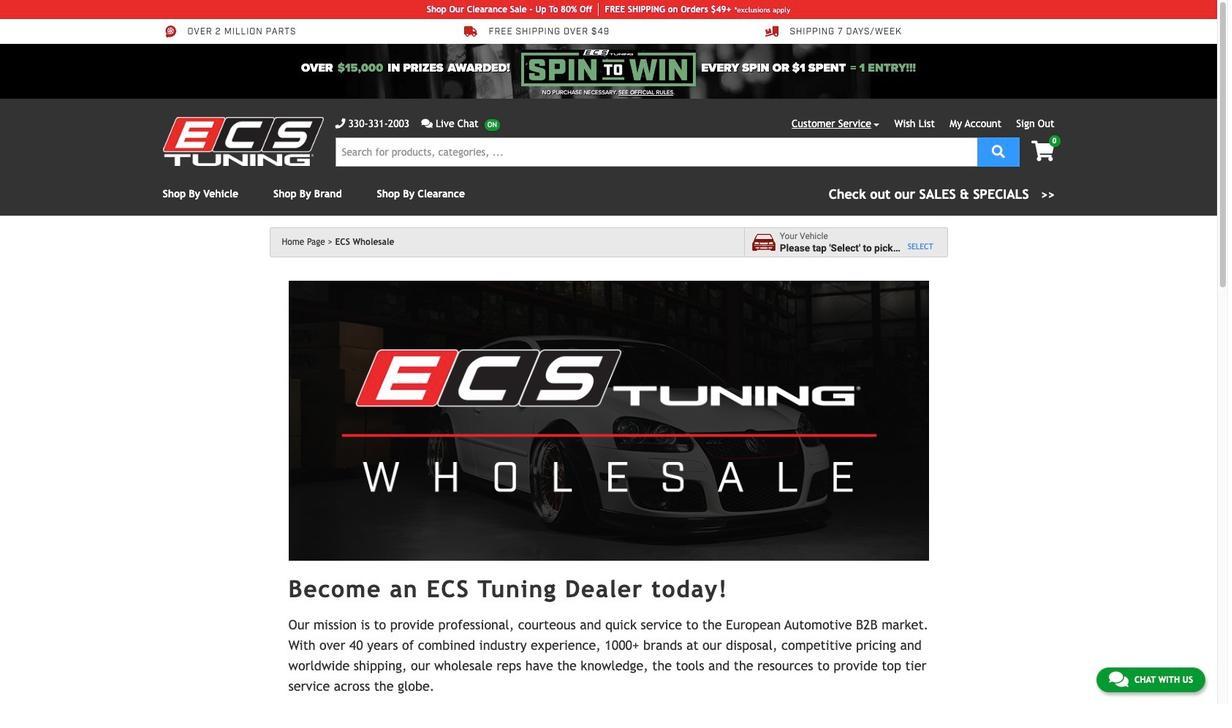 Task type: locate. For each thing, give the bounding box(es) containing it.
1 vertical spatial comments image
[[1110, 671, 1129, 688]]

ecs tuning image
[[163, 117, 324, 166]]

Search text field
[[335, 138, 978, 167]]

shopping cart image
[[1032, 141, 1055, 162]]

0 horizontal spatial comments image
[[421, 119, 433, 129]]

comments image
[[421, 119, 433, 129], [1110, 671, 1129, 688]]



Task type: describe. For each thing, give the bounding box(es) containing it.
ecs tuning 'spin to win' contest logo image
[[522, 50, 696, 86]]

search image
[[993, 144, 1006, 158]]

0 vertical spatial comments image
[[421, 119, 433, 129]]

1 horizontal spatial comments image
[[1110, 671, 1129, 688]]

phone image
[[335, 119, 346, 129]]



Task type: vqa. For each thing, say whether or not it's contained in the screenshot.
The Es#7701 - At030-10 - Standard Blade Style Fuse-30 Amp - Pack Of 10 Ato Style Fuses - Flosser - Audi Bmw Volkswagen Mercedes Benz Mini Porsche image
no



